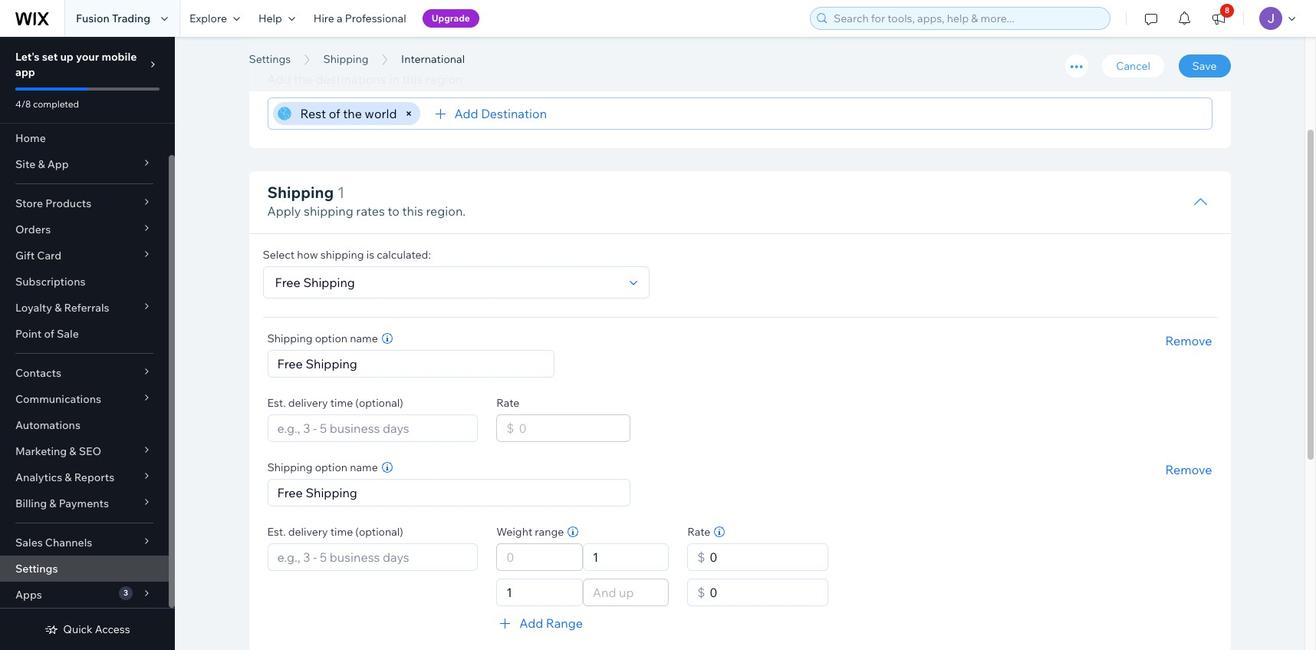 Task type: describe. For each thing, give the bounding box(es) containing it.
card
[[37, 249, 62, 262]]

remove button for 2nd e.g., standard shipping field from the bottom of the page
[[1166, 332, 1213, 350]]

time for e.g., 3 - 5 business days "field" associated with first e.g., standard shipping field from the bottom
[[331, 525, 353, 539]]

contacts
[[15, 366, 61, 380]]

analytics
[[15, 470, 62, 484]]

rest
[[300, 106, 326, 121]]

& for site
[[38, 157, 45, 171]]

mobile
[[102, 50, 137, 64]]

point of sale link
[[0, 321, 169, 347]]

loyalty
[[15, 301, 52, 315]]

shipping option name for first e.g., standard shipping field from the bottom
[[267, 461, 378, 475]]

add for add range
[[520, 616, 544, 631]]

analytics & reports
[[15, 470, 115, 484]]

orders button
[[0, 216, 169, 243]]

sales channels
[[15, 536, 92, 549]]

reports
[[74, 470, 115, 484]]

loyalty & referrals button
[[0, 295, 169, 321]]

point
[[15, 327, 42, 341]]

world
[[365, 106, 397, 121]]

range
[[546, 616, 583, 631]]

communications button
[[0, 386, 169, 412]]

rates
[[356, 203, 385, 219]]

select how shipping is calculated:
[[263, 248, 431, 262]]

remove for "remove" button associated with first e.g., standard shipping field from the bottom
[[1166, 462, 1213, 478]]

set
[[42, 50, 58, 64]]

0 horizontal spatial rate
[[497, 396, 520, 410]]

8 button
[[1203, 0, 1236, 37]]

option for first e.g., standard shipping field from the bottom
[[315, 461, 348, 475]]

in
[[389, 71, 400, 87]]

2 (optional) from the top
[[356, 525, 404, 539]]

app
[[15, 65, 35, 79]]

save button
[[1179, 54, 1231, 78]]

4/8 completed
[[15, 98, 79, 110]]

& for marketing
[[69, 444, 76, 458]]

select
[[263, 248, 295, 262]]

2 e.g., standard shipping field from the top
[[273, 480, 626, 506]]

apps
[[15, 588, 42, 602]]

name for 2nd e.g., standard shipping field from the bottom of the page
[[350, 332, 378, 346]]

contacts button
[[0, 360, 169, 386]]

add the destinations in this region:
[[267, 71, 466, 87]]

est. for e.g., 3 - 5 business days "field" corresponding to 2nd e.g., standard shipping field from the bottom of the page
[[267, 396, 286, 410]]

1 horizontal spatial rate
[[688, 525, 711, 539]]

sidebar element
[[0, 37, 175, 650]]

loyalty & referrals
[[15, 301, 109, 315]]

range
[[535, 525, 564, 539]]

delivery for first e.g., standard shipping field from the bottom
[[288, 525, 328, 539]]

region.
[[426, 203, 466, 219]]

subscriptions
[[15, 275, 86, 289]]

channels
[[45, 536, 92, 549]]

1 vertical spatial shipping
[[321, 248, 364, 262]]

hire a professional
[[314, 12, 406, 25]]

seo
[[79, 444, 101, 458]]

trading
[[112, 12, 150, 25]]

rest of the world
[[300, 106, 397, 121]]

marketing & seo button
[[0, 438, 169, 464]]

professional
[[345, 12, 406, 25]]

est. for e.g., 3 - 5 business days "field" associated with first e.g., standard shipping field from the bottom
[[267, 525, 286, 539]]

this inside shipping 1 apply shipping rates to this region.
[[402, 203, 423, 219]]

remove button for first e.g., standard shipping field from the bottom
[[1166, 461, 1213, 479]]

shipping option name for 2nd e.g., standard shipping field from the bottom of the page
[[267, 332, 378, 346]]

help button
[[249, 0, 305, 37]]

a
[[337, 12, 343, 25]]

marketing
[[15, 444, 67, 458]]

how
[[297, 248, 318, 262]]

billing & payments button
[[0, 490, 169, 516]]

let's
[[15, 50, 40, 64]]

automations link
[[0, 412, 169, 438]]

fusion trading
[[76, 12, 150, 25]]

explore
[[190, 12, 227, 25]]

add range button
[[497, 614, 776, 633]]

shipping link
[[316, 51, 377, 67]]

international up the region:
[[401, 52, 465, 66]]

8
[[1226, 5, 1230, 15]]

arrow up outline image
[[1194, 194, 1209, 209]]

to
[[388, 203, 400, 219]]

analytics & reports button
[[0, 464, 169, 490]]

marketing & seo
[[15, 444, 101, 458]]

site & app
[[15, 157, 69, 171]]

shipping 1 apply shipping rates to this region.
[[267, 183, 466, 219]]

upgrade
[[432, 12, 470, 24]]

home
[[15, 131, 46, 145]]

referrals
[[64, 301, 109, 315]]

add range
[[520, 616, 583, 631]]

weight
[[497, 525, 533, 539]]

orders
[[15, 223, 51, 236]]



Task type: locate. For each thing, give the bounding box(es) containing it.
of
[[329, 106, 341, 121], [44, 327, 54, 341]]

name
[[350, 332, 378, 346], [350, 461, 378, 475]]

automations
[[15, 418, 81, 432]]

access
[[95, 622, 130, 636]]

save
[[1193, 59, 1218, 73]]

1 shipping option name from the top
[[267, 332, 378, 346]]

the up rest
[[294, 71, 313, 87]]

settings link
[[241, 51, 299, 67], [0, 556, 169, 582]]

up
[[60, 50, 74, 64]]

add destination button
[[432, 104, 547, 123]]

e.g., 3 - 5 business days field for first e.g., standard shipping field from the bottom
[[273, 544, 473, 571]]

delivery for 2nd e.g., standard shipping field from the bottom of the page
[[288, 396, 328, 410]]

shipping inside shipping 1 apply shipping rates to this region.
[[267, 183, 334, 202]]

of for sale
[[44, 327, 54, 341]]

gift card button
[[0, 243, 169, 269]]

est. delivery time (optional)
[[267, 396, 404, 410], [267, 525, 404, 539]]

option
[[315, 332, 348, 346], [315, 461, 348, 475]]

international down a
[[249, 33, 419, 68]]

4/8
[[15, 98, 31, 110]]

gift card
[[15, 249, 62, 262]]

shipping inside shipping 1 apply shipping rates to this region.
[[304, 203, 354, 219]]

1 vertical spatial the
[[343, 106, 362, 121]]

0 horizontal spatial the
[[294, 71, 313, 87]]

destination
[[481, 106, 547, 121]]

store products button
[[0, 190, 169, 216]]

completed
[[33, 98, 79, 110]]

2 remove button from the top
[[1166, 461, 1213, 479]]

cancel
[[1117, 59, 1151, 73]]

1 vertical spatial remove button
[[1166, 461, 1213, 479]]

$
[[507, 421, 514, 436], [698, 550, 706, 565], [698, 585, 706, 600]]

1 vertical spatial add
[[455, 106, 479, 121]]

2 est. from the top
[[267, 525, 286, 539]]

settings link down help
[[241, 51, 299, 67]]

1 vertical spatial delivery
[[288, 525, 328, 539]]

0 vertical spatial est.
[[267, 396, 286, 410]]

e.g., Standard Shipping field
[[273, 351, 549, 377], [273, 480, 626, 506]]

0 vertical spatial time
[[331, 396, 353, 410]]

0 vertical spatial e.g., 3 - 5 business days field
[[273, 415, 473, 442]]

1 est. delivery time (optional) from the top
[[267, 396, 404, 410]]

2 this from the top
[[402, 203, 423, 219]]

3
[[124, 588, 128, 598]]

0 vertical spatial settings
[[249, 52, 291, 66]]

1 vertical spatial est.
[[267, 525, 286, 539]]

shipping option name
[[267, 332, 378, 346], [267, 461, 378, 475]]

remove
[[1166, 333, 1213, 349], [1166, 462, 1213, 478]]

1 vertical spatial settings link
[[0, 556, 169, 582]]

0 vertical spatial remove button
[[1166, 332, 1213, 350]]

cancel button
[[1103, 54, 1165, 78]]

& inside dropdown button
[[38, 157, 45, 171]]

1 vertical spatial shipping option name
[[267, 461, 378, 475]]

0 vertical spatial add
[[267, 71, 291, 87]]

0 vertical spatial shipping
[[304, 203, 354, 219]]

0 vertical spatial remove
[[1166, 333, 1213, 349]]

0 vertical spatial e.g., standard shipping field
[[273, 351, 549, 377]]

2 vertical spatial add
[[520, 616, 544, 631]]

None text field
[[706, 544, 823, 571], [706, 580, 823, 606], [706, 544, 823, 571], [706, 580, 823, 606]]

add inside button
[[520, 616, 544, 631]]

0 vertical spatial the
[[294, 71, 313, 87]]

payments
[[59, 497, 109, 510]]

2 delivery from the top
[[288, 525, 328, 539]]

sales channels button
[[0, 530, 169, 556]]

subscriptions link
[[0, 269, 169, 295]]

rate
[[497, 396, 520, 410], [688, 525, 711, 539]]

1 vertical spatial (optional)
[[356, 525, 404, 539]]

0 horizontal spatial of
[[44, 327, 54, 341]]

hire
[[314, 12, 335, 25]]

0 vertical spatial $
[[507, 421, 514, 436]]

0 vertical spatial name
[[350, 332, 378, 346]]

0 vertical spatial delivery
[[288, 396, 328, 410]]

2 e.g., 3 - 5 business days field from the top
[[273, 544, 473, 571]]

settings down sales
[[15, 562, 58, 576]]

help
[[259, 12, 282, 25]]

1 vertical spatial time
[[331, 525, 353, 539]]

1 vertical spatial option
[[315, 461, 348, 475]]

& right site
[[38, 157, 45, 171]]

site
[[15, 157, 35, 171]]

& left seo
[[69, 444, 76, 458]]

add
[[267, 71, 291, 87], [455, 106, 479, 121], [520, 616, 544, 631]]

0 horizontal spatial add
[[267, 71, 291, 87]]

e.g., 3 - 5 business days field
[[273, 415, 473, 442], [273, 544, 473, 571]]

delivery
[[288, 396, 328, 410], [288, 525, 328, 539]]

1 vertical spatial of
[[44, 327, 54, 341]]

& for loyalty
[[55, 301, 62, 315]]

1 delivery from the top
[[288, 396, 328, 410]]

1 horizontal spatial of
[[329, 106, 341, 121]]

2 est. delivery time (optional) from the top
[[267, 525, 404, 539]]

0 vertical spatial settings link
[[241, 51, 299, 67]]

1 vertical spatial name
[[350, 461, 378, 475]]

this right the "to"
[[402, 203, 423, 219]]

apply
[[267, 203, 301, 219]]

add down the region:
[[455, 106, 479, 121]]

2 name from the top
[[350, 461, 378, 475]]

0 vertical spatial option
[[315, 332, 348, 346]]

1 vertical spatial $
[[698, 550, 706, 565]]

option for 2nd e.g., standard shipping field from the bottom of the page
[[315, 332, 348, 346]]

settings inside sidebar element
[[15, 562, 58, 576]]

calculated:
[[377, 248, 431, 262]]

1 remove from the top
[[1166, 333, 1213, 349]]

home link
[[0, 125, 169, 151]]

2 option from the top
[[315, 461, 348, 475]]

2 vertical spatial $
[[698, 585, 706, 600]]

& inside 'dropdown button'
[[49, 497, 56, 510]]

your
[[76, 50, 99, 64]]

store products
[[15, 196, 91, 210]]

this right in at the top left of page
[[402, 71, 423, 87]]

0 horizontal spatial settings
[[15, 562, 58, 576]]

store
[[15, 196, 43, 210]]

products
[[45, 196, 91, 210]]

1 vertical spatial remove
[[1166, 462, 1213, 478]]

&
[[38, 157, 45, 171], [55, 301, 62, 315], [69, 444, 76, 458], [65, 470, 72, 484], [49, 497, 56, 510]]

1 name from the top
[[350, 332, 378, 346]]

Search for tools, apps, help & more... field
[[830, 8, 1106, 29]]

None field
[[552, 98, 1205, 129], [271, 267, 623, 298], [552, 98, 1205, 129], [271, 267, 623, 298]]

0 vertical spatial est. delivery time (optional)
[[267, 396, 404, 410]]

of inside sidebar element
[[44, 327, 54, 341]]

& for billing
[[49, 497, 56, 510]]

billing
[[15, 497, 47, 510]]

site & app button
[[0, 151, 169, 177]]

None text field
[[502, 544, 568, 571], [588, 544, 655, 571], [502, 580, 568, 606], [502, 544, 568, 571], [588, 544, 655, 571], [502, 580, 568, 606]]

& right billing in the left of the page
[[49, 497, 56, 510]]

shipping
[[304, 203, 354, 219], [321, 248, 364, 262]]

shipping left is
[[321, 248, 364, 262]]

0 field
[[514, 415, 626, 442]]

1 vertical spatial est. delivery time (optional)
[[267, 525, 404, 539]]

1 this from the top
[[402, 71, 423, 87]]

1 e.g., 3 - 5 business days field from the top
[[273, 415, 473, 442]]

of left sale
[[44, 327, 54, 341]]

region:
[[426, 71, 466, 87]]

est. delivery time (optional) for e.g., 3 - 5 business days "field" associated with first e.g., standard shipping field from the bottom
[[267, 525, 404, 539]]

& right loyalty
[[55, 301, 62, 315]]

0 vertical spatial shipping option name
[[267, 332, 378, 346]]

0 vertical spatial rate
[[497, 396, 520, 410]]

1 est. from the top
[[267, 396, 286, 410]]

1 horizontal spatial settings
[[249, 52, 291, 66]]

shipping
[[324, 52, 369, 66], [267, 183, 334, 202], [267, 332, 313, 346], [267, 461, 313, 475]]

0 vertical spatial of
[[329, 106, 341, 121]]

& left the reports
[[65, 470, 72, 484]]

0 vertical spatial this
[[402, 71, 423, 87]]

weight range
[[497, 525, 564, 539]]

0 horizontal spatial settings link
[[0, 556, 169, 582]]

add for add destination
[[455, 106, 479, 121]]

time for e.g., 3 - 5 business days "field" corresponding to 2nd e.g., standard shipping field from the bottom of the page
[[331, 396, 353, 410]]

add inside button
[[455, 106, 479, 121]]

1 remove button from the top
[[1166, 332, 1213, 350]]

the left world
[[343, 106, 362, 121]]

the
[[294, 71, 313, 87], [343, 106, 362, 121]]

add for add the destinations in this region:
[[267, 71, 291, 87]]

1 e.g., standard shipping field from the top
[[273, 351, 549, 377]]

upgrade button
[[423, 9, 480, 28]]

1 horizontal spatial the
[[343, 106, 362, 121]]

1 vertical spatial e.g., 3 - 5 business days field
[[273, 544, 473, 571]]

2 shipping option name from the top
[[267, 461, 378, 475]]

1 vertical spatial settings
[[15, 562, 58, 576]]

2 remove from the top
[[1166, 462, 1213, 478]]

1 option from the top
[[315, 332, 348, 346]]

(optional)
[[356, 396, 404, 410], [356, 525, 404, 539]]

sales
[[15, 536, 43, 549]]

1 (optional) from the top
[[356, 396, 404, 410]]

add left range
[[520, 616, 544, 631]]

of for the
[[329, 106, 341, 121]]

settings link down channels
[[0, 556, 169, 582]]

quick
[[63, 622, 93, 636]]

1 horizontal spatial add
[[455, 106, 479, 121]]

quick access button
[[45, 622, 130, 636]]

settings
[[249, 52, 291, 66], [15, 562, 58, 576]]

this
[[402, 71, 423, 87], [402, 203, 423, 219]]

2 time from the top
[[331, 525, 353, 539]]

& inside dropdown button
[[55, 301, 62, 315]]

app
[[47, 157, 69, 171]]

1 vertical spatial e.g., standard shipping field
[[273, 480, 626, 506]]

let's set up your mobile app
[[15, 50, 137, 79]]

sale
[[57, 327, 79, 341]]

2 horizontal spatial add
[[520, 616, 544, 631]]

name for first e.g., standard shipping field from the bottom
[[350, 461, 378, 475]]

remove for "remove" button corresponding to 2nd e.g., standard shipping field from the bottom of the page
[[1166, 333, 1213, 349]]

quick access
[[63, 622, 130, 636]]

add down help button
[[267, 71, 291, 87]]

point of sale
[[15, 327, 79, 341]]

international
[[249, 33, 419, 68], [401, 52, 465, 66]]

& for analytics
[[65, 470, 72, 484]]

time
[[331, 396, 353, 410], [331, 525, 353, 539]]

destinations
[[316, 71, 386, 87]]

1 vertical spatial this
[[402, 203, 423, 219]]

shipping down the 1 on the top of page
[[304, 203, 354, 219]]

est. delivery time (optional) for e.g., 3 - 5 business days "field" corresponding to 2nd e.g., standard shipping field from the bottom of the page
[[267, 396, 404, 410]]

1 time from the top
[[331, 396, 353, 410]]

0 vertical spatial (optional)
[[356, 396, 404, 410]]

1 horizontal spatial settings link
[[241, 51, 299, 67]]

is
[[367, 248, 375, 262]]

settings down help
[[249, 52, 291, 66]]

of right rest
[[329, 106, 341, 121]]

1 vertical spatial rate
[[688, 525, 711, 539]]

billing & payments
[[15, 497, 109, 510]]

1
[[338, 183, 345, 202]]

e.g., 3 - 5 business days field for 2nd e.g., standard shipping field from the bottom of the page
[[273, 415, 473, 442]]

And up text field
[[588, 580, 664, 606]]



Task type: vqa. For each thing, say whether or not it's contained in the screenshot.
middle Phone
no



